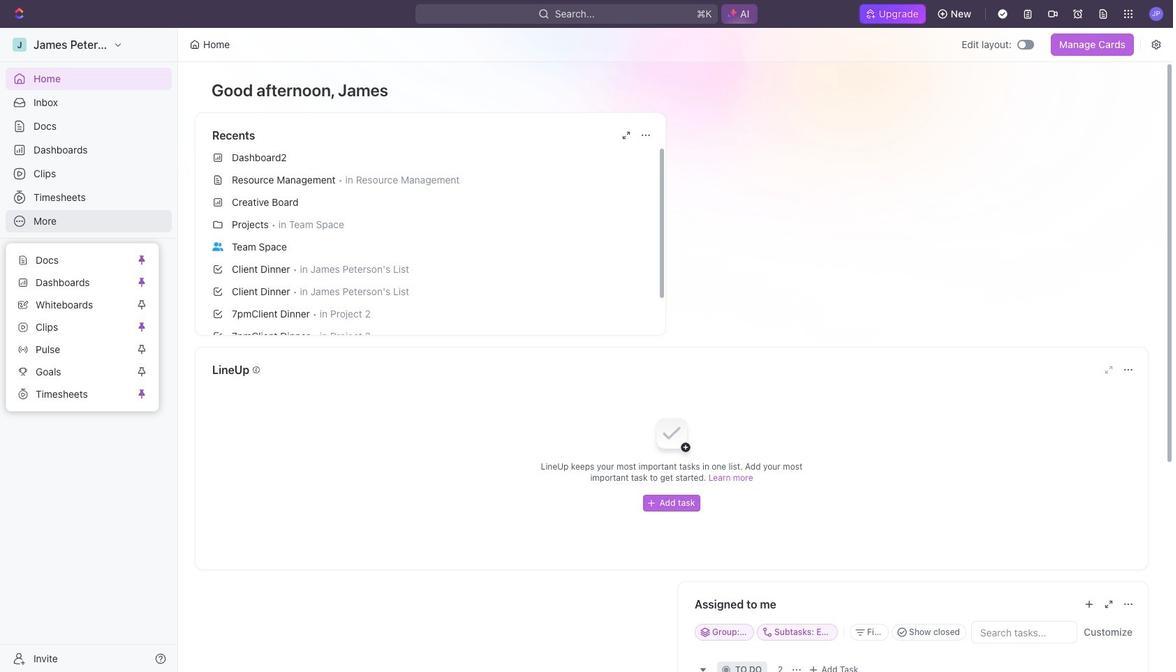 Task type: locate. For each thing, give the bounding box(es) containing it.
tree
[[6, 290, 172, 384]]

user group image
[[212, 242, 223, 251]]



Task type: describe. For each thing, give the bounding box(es) containing it.
Search tasks... text field
[[972, 622, 1077, 643]]

sidebar navigation
[[0, 28, 178, 672]]

tree inside the sidebar navigation
[[6, 290, 172, 384]]



Task type: vqa. For each thing, say whether or not it's contained in the screenshot.
the top Status name... text box
no



